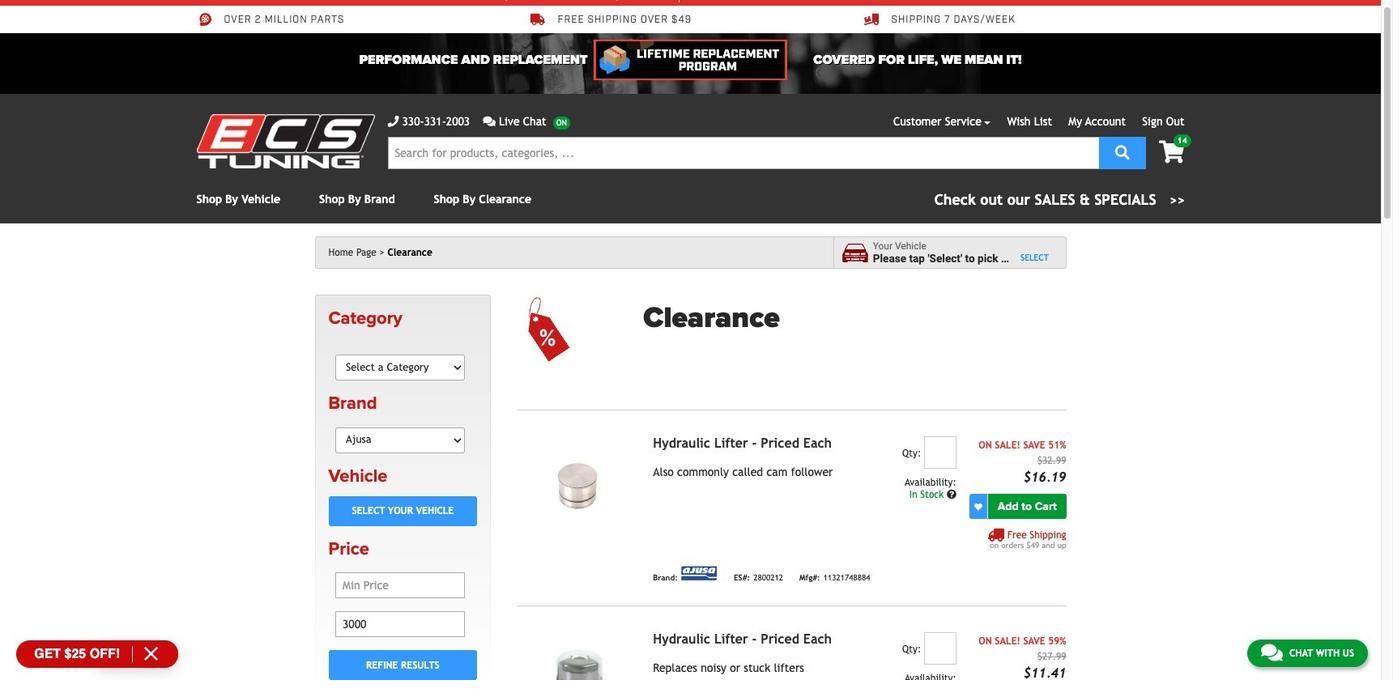Task type: locate. For each thing, give the bounding box(es) containing it.
ecs tuning image
[[196, 114, 375, 169]]

Search text field
[[388, 137, 1099, 169]]

search image
[[1116, 145, 1130, 159]]

question circle image
[[947, 490, 957, 500]]

shopping cart image
[[1160, 141, 1185, 164]]

None number field
[[924, 437, 957, 469], [924, 633, 957, 665], [924, 437, 957, 469], [924, 633, 957, 665]]

Max Price number field
[[335, 612, 465, 638]]



Task type: describe. For each thing, give the bounding box(es) containing it.
comments image
[[483, 116, 496, 127]]

es#2800212 - 11321748884 - hydraulic lifter - priced each - also commonly called cam follower - ajusa - bmw image
[[517, 437, 640, 529]]

ajusa - corporate logo image
[[681, 566, 718, 581]]

Min Price number field
[[335, 573, 465, 599]]

add to wish list image
[[975, 503, 983, 511]]

phone image
[[388, 116, 399, 127]]

lifetime replacement program banner image
[[594, 40, 787, 80]]

es#2800298 - 11321739299 - hydraulic lifter - priced each - replaces noisy or stuck lifters - ajusa - bmw image
[[517, 633, 640, 681]]



Task type: vqa. For each thing, say whether or not it's contained in the screenshot.
UP TO 80% OFF - PORSCHE OVERSTOCK SALE
no



